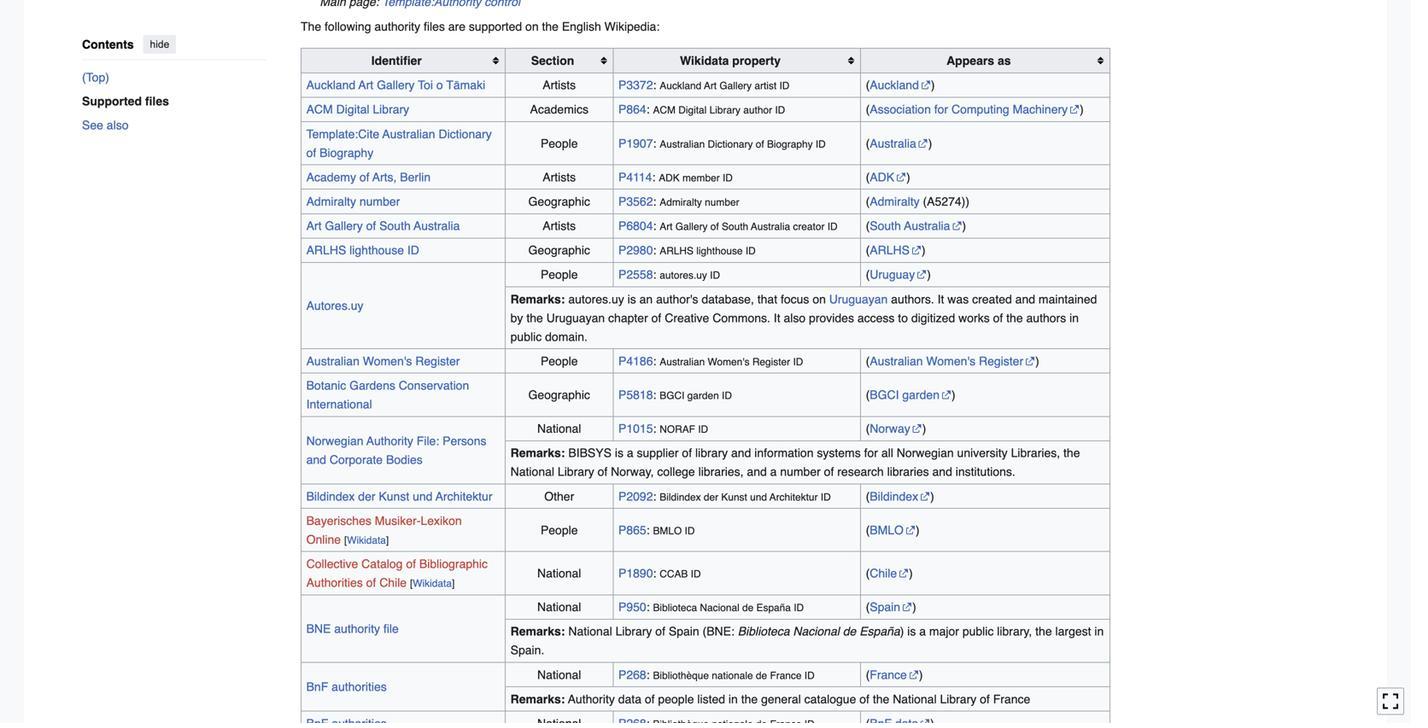 Task type: describe. For each thing, give the bounding box(es) containing it.
0 horizontal spatial architektur
[[436, 490, 493, 503]]

library
[[695, 447, 728, 460]]

2 horizontal spatial south
[[870, 219, 901, 233]]

library down the major
[[940, 693, 977, 706]]

bmlo link
[[870, 524, 916, 537]]

information
[[755, 447, 814, 460]]

bibliothèque
[[653, 670, 709, 682]]

botanic gardens conservation international link
[[306, 379, 469, 411]]

: for p5818
[[653, 388, 656, 402]]

[ for online
[[344, 535, 347, 546]]

artists for p4114
[[543, 170, 576, 184]]

] for lexikon
[[386, 535, 389, 546]]

bnf authorities
[[306, 681, 387, 694]]

0 horizontal spatial kunst
[[379, 490, 409, 503]]

kunst inside "p2092 : bildindex der kunst und architektur id"
[[721, 492, 747, 503]]

that
[[758, 292, 778, 306]]

by
[[511, 311, 523, 325]]

bne authority file
[[306, 622, 399, 636]]

2 horizontal spatial france
[[993, 693, 1031, 706]]

a for bibsys
[[627, 447, 634, 460]]

domain.
[[545, 330, 588, 344]]

the left english
[[542, 20, 559, 33]]

de for spain
[[742, 603, 754, 614]]

p2980 : arlhs lighthouse id
[[619, 244, 756, 257]]

chile inside collective catalog of bibliographic authorities of chile
[[379, 576, 407, 590]]

0 horizontal spatial acm
[[306, 103, 333, 116]]

p950 : biblioteca nacional de españa id
[[619, 601, 804, 614]]

: for p1890
[[653, 567, 656, 581]]

gallery down admiralty number link
[[325, 219, 363, 233]]

bildindex der kunst und architektur link
[[306, 490, 493, 503]]

[ wikidata ] for online
[[344, 535, 389, 546]]

academy of arts, berlin link
[[306, 170, 431, 184]]

1 horizontal spatial it
[[938, 292, 944, 306]]

authority for norwegian
[[367, 434, 413, 448]]

norway link
[[870, 422, 922, 436]]

collective
[[306, 557, 358, 571]]

arlhs link
[[870, 244, 922, 257]]

1 horizontal spatial chile
[[870, 567, 897, 581]]

p864 : acm digital library author id
[[619, 103, 785, 116]]

id inside p6804 : art gallery of south australia creator id
[[828, 221, 838, 232]]

a5274
[[927, 195, 962, 208]]

wikidata for people
[[347, 535, 386, 546]]

1 horizontal spatial france
[[870, 668, 907, 682]]

uruguay
[[870, 268, 915, 282]]

adk link
[[870, 170, 906, 184]]

1 vertical spatial authority
[[334, 622, 380, 636]]

id inside p4186 : australian women's register id
[[793, 357, 803, 368]]

art up acm digital library
[[359, 78, 374, 92]]

library inside bibsys is a supplier of library and information systems for all norwegian university libraries, the national library of norway, college libraries, and a number of research libraries and institutions.
[[558, 465, 594, 479]]

tāmaki
[[446, 78, 485, 92]]

authors.
[[891, 292, 934, 306]]

conservation
[[399, 379, 469, 393]]

digital inside p864 : acm digital library author id
[[679, 105, 707, 116]]

and inside authors. it was created and maintained by the uruguayan chapter of creative commons. it also provides access to digitized works of the authors in public domain.
[[1016, 292, 1035, 306]]

id inside p950 : biblioteca nacional de españa id
[[794, 603, 804, 614]]

authors. it was created and maintained by the uruguayan chapter of creative commons. it also provides access to digitized works of the authors in public domain.
[[511, 292, 1097, 344]]

auckland link
[[870, 78, 931, 92]]

1 australian women's register from the left
[[306, 354, 460, 368]]

and right the libraries
[[933, 465, 952, 479]]

collective catalog of bibliographic authorities of chile link
[[306, 557, 488, 590]]

0 vertical spatial uruguayan
[[829, 292, 888, 306]]

p950 link
[[619, 601, 646, 614]]

biblioteca inside p950 : biblioteca nacional de españa id
[[653, 603, 697, 614]]

id inside "p2092 : bildindex der kunst und architektur id"
[[821, 492, 831, 503]]

australia up adk link
[[870, 136, 916, 150]]

creator
[[793, 221, 825, 232]]

nationale
[[712, 670, 753, 682]]

bnf
[[306, 681, 328, 694]]

2 vertical spatial in
[[729, 693, 738, 706]]

: for p865
[[646, 524, 650, 537]]

: for p3562
[[653, 195, 656, 208]]

gallery inside p3372 : auckland art gallery artist id
[[720, 80, 752, 91]]

gallery down identifier
[[377, 78, 415, 92]]

wikipedia:
[[605, 20, 660, 33]]

1 vertical spatial files
[[145, 94, 169, 108]]

the down nationale
[[741, 693, 758, 706]]

bildindex for bildindex der kunst und architektur
[[306, 490, 355, 503]]

bmlo inside p865 : bmlo id
[[653, 526, 682, 537]]

people for p4186
[[541, 354, 578, 368]]

: for p2092
[[653, 490, 656, 503]]

p1907
[[619, 136, 653, 150]]

artist
[[755, 80, 777, 91]]

of inside p6804 : art gallery of south australia creator id
[[711, 221, 719, 232]]

bildindex inside "p2092 : bildindex der kunst und architektur id"
[[660, 492, 701, 503]]

0 horizontal spatial also
[[107, 118, 129, 132]]

: for p6804
[[653, 219, 656, 233]]

auckland for auckland art gallery toi o tāmaki
[[306, 78, 356, 92]]

art down "admiralty number"
[[306, 219, 322, 233]]

1 horizontal spatial bmlo
[[870, 524, 904, 537]]

south australia
[[870, 219, 950, 233]]

bayerisches
[[306, 514, 372, 528]]

france link
[[870, 668, 919, 682]]

0 horizontal spatial it
[[774, 311, 780, 325]]

1 horizontal spatial on
[[813, 292, 826, 306]]

p6804 : art gallery of south australia creator id
[[619, 219, 838, 233]]

0 vertical spatial authority
[[375, 20, 420, 33]]

0 vertical spatial is
[[628, 292, 636, 306]]

bibsys is a supplier of library and information systems for all norwegian university libraries, the national library of norway, college libraries, and a number of research libraries and institutions.
[[511, 447, 1080, 479]]

australian up botanic on the bottom
[[306, 354, 360, 368]]

major
[[929, 625, 959, 639]]

: for p4114
[[652, 170, 656, 184]]

uruguayan inside authors. it was created and maintained by the uruguayan chapter of creative commons. it also provides access to digitized works of the authors in public domain.
[[546, 311, 605, 325]]

persons
[[443, 434, 487, 448]]

geographic for p3562
[[528, 195, 590, 208]]

id inside p2980 : arlhs lighthouse id
[[746, 246, 756, 257]]

) is a major public library, the largest in spain.
[[511, 625, 1104, 658]]

college
[[657, 465, 695, 479]]

1 horizontal spatial garden
[[903, 388, 940, 402]]

p268 link
[[619, 668, 646, 682]]

remarks: for remarks: authority data of people listed in the general catalogue of the national library of france
[[511, 693, 565, 706]]

libraries
[[887, 465, 929, 479]]

auckland inside p3372 : auckland art gallery artist id
[[660, 80, 702, 91]]

bayerisches musiker-lexikon online link
[[306, 514, 462, 547]]

people for p865
[[541, 524, 578, 537]]

p5818
[[619, 388, 653, 402]]

bgci inside p5818 : bgci garden id
[[660, 390, 685, 402]]

people
[[658, 693, 694, 706]]

member
[[683, 172, 720, 184]]

[ wikidata ] for bibliographic
[[410, 578, 455, 589]]

autores.uy
[[306, 299, 364, 313]]

supported
[[82, 94, 142, 108]]

public inside ) is a major public library, the largest in spain.
[[963, 625, 994, 639]]

0 horizontal spatial digital
[[336, 103, 369, 116]]

1 vertical spatial autores.uy
[[568, 292, 624, 306]]

wikidata link for online
[[347, 535, 386, 546]]

template:cite
[[306, 127, 379, 141]]

p4186 link
[[619, 354, 653, 368]]

australian inside p1907 : australian dictionary of biography id
[[660, 139, 705, 150]]

1 horizontal spatial nacional
[[793, 625, 840, 639]]

bildindex for bildindex link
[[870, 490, 918, 503]]

p2092
[[619, 490, 653, 503]]

supported files link
[[82, 89, 280, 113]]

authorities
[[306, 576, 363, 590]]

following
[[325, 20, 371, 33]]

p3562
[[619, 195, 653, 208]]

: for p2980
[[653, 244, 656, 257]]

1 horizontal spatial for
[[934, 103, 948, 116]]

0 horizontal spatial der
[[358, 490, 376, 503]]

1 horizontal spatial bgci
[[870, 388, 899, 402]]

id inside p268 : bibliothèque nationale de france id
[[805, 670, 815, 682]]

australia down berlin
[[414, 219, 460, 233]]

number inside bibsys is a supplier of library and information systems for all norwegian university libraries, the national library of norway, college libraries, and a number of research libraries and institutions.
[[780, 465, 821, 479]]

all
[[882, 447, 893, 460]]

research
[[837, 465, 884, 479]]

and up libraries,
[[731, 447, 751, 460]]

p2980 link
[[619, 244, 653, 257]]

arlhs inside p2980 : arlhs lighthouse id
[[660, 246, 694, 257]]

españa inside p950 : biblioteca nacional de españa id
[[757, 603, 791, 614]]

the down created
[[1007, 311, 1023, 325]]

also inside authors. it was created and maintained by the uruguayan chapter of creative commons. it also provides access to digitized works of the authors in public domain.
[[784, 311, 806, 325]]

: for p1015
[[653, 422, 656, 436]]

p1015 : noraf id
[[619, 422, 708, 436]]

auckland for auckland link
[[870, 78, 919, 92]]

p3562 link
[[619, 195, 653, 208]]

australian up bgci garden
[[870, 354, 923, 368]]

: for p950
[[646, 601, 650, 614]]

bne
[[306, 622, 331, 636]]

2 horizontal spatial wikidata
[[680, 54, 729, 67]]

: for p4186
[[653, 354, 656, 368]]

acm digital library link
[[306, 103, 409, 116]]

] for of
[[452, 578, 455, 589]]

art inside p3372 : auckland art gallery artist id
[[704, 80, 717, 91]]

library inside p864 : acm digital library author id
[[710, 105, 741, 116]]

australia inside p6804 : art gallery of south australia creator id
[[751, 221, 790, 232]]

uruguay link
[[870, 268, 927, 282]]

botanic gardens conservation international
[[306, 379, 469, 411]]

p1015 link
[[619, 422, 653, 436]]

bibsys
[[568, 447, 612, 460]]

hide
[[150, 38, 169, 50]]

was
[[948, 292, 969, 306]]

2 horizontal spatial de
[[843, 625, 856, 639]]

wikidata link for bibliographic
[[413, 578, 452, 589]]

artists for p3372
[[543, 78, 576, 92]]

the inside bibsys is a supplier of library and information systems for all norwegian university libraries, the national library of norway, college libraries, and a number of research libraries and institutions.
[[1064, 447, 1080, 460]]

is for bibsys is a supplier of library and information systems for all norwegian university libraries, the national library of norway, college libraries, and a number of research libraries and institutions.
[[615, 447, 624, 460]]

contents
[[82, 38, 134, 51]]

the right by
[[527, 311, 543, 325]]

norway,
[[611, 465, 654, 479]]

art inside p6804 : art gallery of south australia creator id
[[660, 221, 673, 232]]

library down p950 link on the left bottom
[[616, 625, 652, 639]]

id inside p4114 : adk member id
[[723, 172, 733, 184]]

der inside "p2092 : bildindex der kunst und architektur id"
[[704, 492, 719, 503]]

remarks: authority data of people listed in the general catalogue of the national library of france
[[511, 693, 1031, 706]]

of inside template:cite australian dictionary of biography
[[306, 146, 316, 160]]

id inside p1890 : ccab id
[[691, 569, 701, 580]]

botanic
[[306, 379, 346, 393]]

[ for bibliographic
[[410, 578, 413, 589]]

norwegian inside norwegian authority file: persons and corporate bodies
[[306, 434, 364, 448]]

the down france link
[[873, 693, 890, 706]]

australia down "admiralty a5274"
[[904, 219, 950, 233]]

id inside p2558 : autores.uy id
[[710, 270, 720, 281]]

computing
[[952, 103, 1010, 116]]

academy of arts, berlin
[[306, 170, 431, 184]]

association for computing machinery link
[[870, 103, 1080, 116]]

p1890 link
[[619, 567, 653, 581]]

remarks: for remarks:
[[511, 447, 565, 460]]

de for france
[[756, 670, 767, 682]]

library,
[[997, 625, 1032, 639]]

garden inside p5818 : bgci garden id
[[687, 390, 719, 402]]

gardens
[[350, 379, 395, 393]]

france inside p268 : bibliothèque nationale de france id
[[770, 670, 802, 682]]

p1890
[[619, 567, 653, 581]]

admiralty for admiralty number
[[306, 195, 356, 208]]

arlhs for arlhs lighthouse id
[[306, 244, 346, 257]]

p1907 link
[[619, 136, 653, 150]]

0 horizontal spatial south
[[379, 219, 411, 233]]

id inside p1907 : australian dictionary of biography id
[[816, 139, 826, 150]]

p2558
[[619, 268, 653, 282]]

university
[[957, 447, 1008, 460]]

lighthouse inside p2980 : arlhs lighthouse id
[[697, 246, 743, 257]]



Task type: locate. For each thing, give the bounding box(es) containing it.
is inside ) is a major public library, the largest in spain.
[[908, 625, 916, 639]]

women's inside p4186 : australian women's register id
[[708, 357, 750, 368]]

focus
[[781, 292, 809, 306]]

: for p2558
[[653, 268, 656, 282]]

0 vertical spatial spain
[[870, 601, 901, 614]]

admiralty link
[[870, 195, 920, 208]]

1 vertical spatial public
[[963, 625, 994, 639]]

of inside p1907 : australian dictionary of biography id
[[756, 139, 764, 150]]

acm inside p864 : acm digital library author id
[[653, 105, 676, 116]]

0 vertical spatial [
[[344, 535, 347, 546]]

south inside p6804 : art gallery of south australia creator id
[[722, 221, 748, 232]]

2 vertical spatial artists
[[543, 219, 576, 233]]

1 vertical spatial a
[[770, 465, 777, 479]]

norwegian inside bibsys is a supplier of library and information systems for all norwegian university libraries, the national library of norway, college libraries, and a number of research libraries and institutions.
[[897, 447, 954, 460]]

author's
[[656, 292, 698, 306]]

auckland up p864 : acm digital library author id
[[660, 80, 702, 91]]

academy
[[306, 170, 356, 184]]

note
[[301, 0, 1111, 11]]

0 horizontal spatial spain
[[669, 625, 699, 639]]

1 vertical spatial also
[[784, 311, 806, 325]]

p268 : bibliothèque nationale de france id
[[619, 668, 815, 682]]

is inside bibsys is a supplier of library and information systems for all norwegian university libraries, the national library of norway, college libraries, and a number of research libraries and institutions.
[[615, 447, 624, 460]]

p4114
[[619, 170, 652, 184]]

0 horizontal spatial australian women's register
[[306, 354, 460, 368]]

: for p3372
[[653, 78, 656, 92]]

id up library
[[698, 424, 708, 435]]

0 horizontal spatial number
[[360, 195, 400, 208]]

1 horizontal spatial españa
[[860, 625, 900, 639]]

0 horizontal spatial lighthouse
[[350, 244, 404, 257]]

authority inside norwegian authority file: persons and corporate bodies
[[367, 434, 413, 448]]

kunst down libraries,
[[721, 492, 747, 503]]

in down the 'maintained' at top right
[[1070, 311, 1079, 325]]

1 vertical spatial uruguayan
[[546, 311, 605, 325]]

2 horizontal spatial auckland
[[870, 78, 919, 92]]

autores.uy up "chapter"
[[568, 292, 624, 306]]

library down bibsys
[[558, 465, 594, 479]]

wikidata for national
[[413, 578, 452, 589]]

[ wikidata ]
[[344, 535, 389, 546], [410, 578, 455, 589]]

gallery inside p6804 : art gallery of south australia creator id
[[676, 221, 708, 232]]

and down information at bottom right
[[747, 465, 767, 479]]

public
[[511, 330, 542, 344], [963, 625, 994, 639]]

artists left p6804 link
[[543, 219, 576, 233]]

bayerisches musiker-lexikon online
[[306, 514, 462, 547]]

and left corporate
[[306, 453, 326, 467]]

the right library,
[[1036, 625, 1052, 639]]

wikidata link down bibliographic
[[413, 578, 452, 589]]

number
[[360, 195, 400, 208], [705, 197, 739, 208], [780, 465, 821, 479]]

0 horizontal spatial chile
[[379, 576, 407, 590]]

dictionary inside p1907 : australian dictionary of biography id
[[708, 139, 753, 150]]

france up 'general'
[[770, 670, 802, 682]]

register down works
[[979, 354, 1024, 368]]

artists up academics
[[543, 78, 576, 92]]

architektur down bibsys is a supplier of library and information systems for all norwegian university libraries, the national library of norway, college libraries, and a number of research libraries and institutions. at the bottom
[[770, 492, 818, 503]]

australia link
[[870, 136, 928, 150]]

geographic down domain.
[[528, 388, 590, 402]]

1 horizontal spatial arlhs
[[660, 246, 694, 257]]

see also
[[82, 118, 129, 132]]

autores.uy inside p2558 : autores.uy id
[[660, 270, 707, 281]]

people for p1907
[[541, 136, 578, 150]]

the
[[301, 20, 321, 33]]

2 horizontal spatial register
[[979, 354, 1024, 368]]

number inside p3562 : admiralty number
[[705, 197, 739, 208]]

australian
[[382, 127, 435, 141], [660, 139, 705, 150], [306, 354, 360, 368], [870, 354, 923, 368], [660, 357, 705, 368]]

1 vertical spatial geographic
[[528, 244, 590, 257]]

0 vertical spatial de
[[742, 603, 754, 614]]

0 vertical spatial public
[[511, 330, 542, 344]]

id down art gallery of south australia
[[407, 244, 419, 257]]

gallery down the wikidata property
[[720, 80, 752, 91]]

0 vertical spatial wikidata
[[680, 54, 729, 67]]

id up catalogue
[[805, 670, 815, 682]]

admiralty down the academy
[[306, 195, 356, 208]]

number down information at bottom right
[[780, 465, 821, 479]]

id down p6804 : art gallery of south australia creator id
[[746, 246, 756, 257]]

0 horizontal spatial bildindex
[[306, 490, 355, 503]]

identifier
[[371, 54, 422, 67]]

in right the listed
[[729, 693, 738, 706]]

property
[[732, 54, 781, 67]]

id inside p1015 : noraf id
[[698, 424, 708, 435]]

uruguayan up domain.
[[546, 311, 605, 325]]

1 vertical spatial artists
[[543, 170, 576, 184]]

in inside ) is a major public library, the largest in spain.
[[1095, 625, 1104, 639]]

:
[[653, 78, 656, 92], [646, 103, 650, 116], [653, 136, 656, 150], [652, 170, 656, 184], [653, 195, 656, 208], [653, 219, 656, 233], [653, 244, 656, 257], [653, 268, 656, 282], [653, 354, 656, 368], [653, 388, 656, 402], [653, 422, 656, 436], [653, 490, 656, 503], [646, 524, 650, 537], [653, 567, 656, 581], [646, 601, 650, 614], [646, 668, 650, 682]]

kunst up musiker-
[[379, 490, 409, 503]]

1 horizontal spatial lighthouse
[[697, 246, 743, 257]]

authority up bodies
[[367, 434, 413, 448]]

0 horizontal spatial on
[[525, 20, 539, 33]]

0 horizontal spatial register
[[415, 354, 460, 368]]

2 horizontal spatial in
[[1095, 625, 1104, 639]]

association for computing machinery
[[870, 103, 1068, 116]]

admiralty down p4114 : adk member id
[[660, 197, 702, 208]]

biography down author
[[767, 139, 813, 150]]

id inside p3372 : auckland art gallery artist id
[[780, 80, 790, 91]]

bnf authorities link
[[306, 681, 387, 694]]

authority for remarks:
[[568, 693, 615, 706]]

p864
[[619, 103, 646, 116]]

fullscreen image
[[1382, 693, 1399, 710]]

the following authority files are supported on the english wikipedia:
[[301, 20, 660, 33]]

0 horizontal spatial bmlo
[[653, 526, 682, 537]]

1 horizontal spatial authority
[[568, 693, 615, 706]]

is for ) is a major public library, the largest in spain.
[[908, 625, 916, 639]]

digital up template:cite
[[336, 103, 369, 116]]

1 horizontal spatial australian women's register link
[[870, 354, 1036, 368]]

garden up norway link
[[903, 388, 940, 402]]

2 horizontal spatial a
[[919, 625, 926, 639]]

0 horizontal spatial nacional
[[700, 603, 740, 614]]

id
[[780, 80, 790, 91], [775, 105, 785, 116], [816, 139, 826, 150], [723, 172, 733, 184], [828, 221, 838, 232], [407, 244, 419, 257], [746, 246, 756, 257], [710, 270, 720, 281], [793, 357, 803, 368], [722, 390, 732, 402], [698, 424, 708, 435], [821, 492, 831, 503], [685, 526, 695, 537], [691, 569, 701, 580], [794, 603, 804, 614], [805, 670, 815, 682]]

register inside p4186 : australian women's register id
[[753, 357, 790, 368]]

biblioteca right the (bne:
[[738, 625, 790, 639]]

chile down catalog
[[379, 576, 407, 590]]

a inside ) is a major public library, the largest in spain.
[[919, 625, 926, 639]]

0 horizontal spatial a
[[627, 447, 634, 460]]

register up 'conservation'
[[415, 354, 460, 368]]

largest
[[1056, 625, 1091, 639]]

0 horizontal spatial und
[[413, 490, 433, 503]]

architektur
[[436, 490, 493, 503], [770, 492, 818, 503]]

0 vertical spatial files
[[424, 20, 445, 33]]

wikidata link up catalog
[[347, 535, 386, 546]]

3 people from the top
[[541, 354, 578, 368]]

1 horizontal spatial de
[[756, 670, 767, 682]]

wikidata up p3372 : auckland art gallery artist id
[[680, 54, 729, 67]]

arlhs up uruguay
[[870, 244, 910, 257]]

admiralty down adk link
[[870, 195, 920, 208]]

australian inside p4186 : australian women's register id
[[660, 357, 705, 368]]

adk up p3562 : admiralty number at the top of the page
[[659, 172, 680, 184]]

lighthouse down "art gallery of south australia" link
[[350, 244, 404, 257]]

adk inside p4114 : adk member id
[[659, 172, 680, 184]]

geographic for p2980
[[528, 244, 590, 257]]

template:cite australian dictionary of biography
[[306, 127, 492, 160]]

[
[[344, 535, 347, 546], [410, 578, 413, 589]]

toi
[[418, 78, 433, 92]]

other
[[544, 490, 574, 503]]

1 horizontal spatial dictionary
[[708, 139, 753, 150]]

1 vertical spatial de
[[843, 625, 856, 639]]

public right the major
[[963, 625, 994, 639]]

a right )
[[919, 625, 926, 639]]

2 people from the top
[[541, 268, 578, 282]]

: for p1907
[[653, 136, 656, 150]]

south australia link
[[870, 219, 962, 233]]

0 horizontal spatial arlhs
[[306, 244, 346, 257]]

de left )
[[843, 625, 856, 639]]

p6804
[[619, 219, 653, 233]]

architektur up lexikon
[[436, 490, 493, 503]]

people up domain.
[[541, 268, 578, 282]]

gallery
[[377, 78, 415, 92], [720, 80, 752, 91], [325, 219, 363, 233], [676, 221, 708, 232]]

1 horizontal spatial wikidata link
[[413, 578, 452, 589]]

id inside p864 : acm digital library author id
[[775, 105, 785, 116]]

(top) link
[[82, 65, 267, 89]]

p3372 link
[[619, 78, 653, 92]]

2 horizontal spatial bildindex
[[870, 490, 918, 503]]

women's up gardens
[[363, 354, 412, 368]]

1 horizontal spatial acm
[[653, 105, 676, 116]]

p865 : bmlo id
[[619, 524, 695, 537]]

]
[[386, 535, 389, 546], [452, 578, 455, 589]]

geographic
[[528, 195, 590, 208], [528, 244, 590, 257], [528, 388, 590, 402]]

2 horizontal spatial admiralty
[[870, 195, 920, 208]]

a for )
[[919, 625, 926, 639]]

0 horizontal spatial biblioteca
[[653, 603, 697, 614]]

0 horizontal spatial biography
[[320, 146, 374, 160]]

it left was
[[938, 292, 944, 306]]

people for p2558
[[541, 268, 578, 282]]

on up "provides"
[[813, 292, 826, 306]]

0 vertical spatial geographic
[[528, 195, 590, 208]]

1 horizontal spatial biblioteca
[[738, 625, 790, 639]]

1 horizontal spatial a
[[770, 465, 777, 479]]

remarks: for remarks: autores.uy is an author's database, that focus on uruguayan
[[511, 292, 565, 306]]

1 geographic from the top
[[528, 195, 590, 208]]

id down the systems
[[821, 492, 831, 503]]

id inside p5818 : bgci garden id
[[722, 390, 732, 402]]

library down the 'auckland art gallery toi o tāmaki'
[[373, 103, 409, 116]]

geographic for p5818
[[528, 388, 590, 402]]

and inside norwegian authority file: persons and corporate bodies
[[306, 453, 326, 467]]

on right the supported
[[525, 20, 539, 33]]

0 vertical spatial nacional
[[700, 603, 740, 614]]

1 horizontal spatial bildindex
[[660, 492, 701, 503]]

2 australian women's register from the left
[[870, 354, 1024, 368]]

p4186 : australian women's register id
[[619, 354, 803, 368]]

id right the creator
[[828, 221, 838, 232]]

0 vertical spatial artists
[[543, 78, 576, 92]]

admiralty number link
[[306, 195, 400, 208]]

for left all at right bottom
[[864, 447, 878, 460]]

2 horizontal spatial number
[[780, 465, 821, 479]]

p950
[[619, 601, 646, 614]]

remarks: up 'other'
[[511, 447, 565, 460]]

0 horizontal spatial women's
[[363, 354, 412, 368]]

de inside p268 : bibliothèque nationale de france id
[[756, 670, 767, 682]]

garden down p4186 : australian women's register id
[[687, 390, 719, 402]]

1 vertical spatial is
[[615, 447, 624, 460]]

section
[[531, 54, 574, 67]]

2 vertical spatial geographic
[[528, 388, 590, 402]]

3 remarks: from the top
[[511, 625, 565, 639]]

p4114 : adk member id
[[619, 170, 733, 184]]

files down (top) link
[[145, 94, 169, 108]]

remarks: up by
[[511, 292, 565, 306]]

2 artists from the top
[[543, 170, 576, 184]]

spain left the (bne:
[[669, 625, 699, 639]]

p1015
[[619, 422, 653, 436]]

is
[[628, 292, 636, 306], [615, 447, 624, 460], [908, 625, 916, 639]]

acm
[[306, 103, 333, 116], [653, 105, 676, 116]]

a up norway,
[[627, 447, 634, 460]]

0 horizontal spatial in
[[729, 693, 738, 706]]

0 vertical spatial españa
[[757, 603, 791, 614]]

admiralty a5274
[[870, 195, 962, 208]]

nacional inside p950 : biblioteca nacional de españa id
[[700, 603, 740, 614]]

author
[[744, 105, 772, 116]]

1 horizontal spatial adk
[[870, 170, 895, 184]]

bmlo right p865
[[653, 526, 682, 537]]

1 horizontal spatial files
[[424, 20, 445, 33]]

lighthouse
[[350, 244, 404, 257], [697, 246, 743, 257]]

autores.uy up author's
[[660, 270, 707, 281]]

listed
[[697, 693, 725, 706]]

are
[[448, 20, 466, 33]]

lexikon
[[421, 514, 462, 528]]

0 vertical spatial in
[[1070, 311, 1079, 325]]

public down by
[[511, 330, 542, 344]]

1 horizontal spatial ]
[[452, 578, 455, 589]]

4 people from the top
[[541, 524, 578, 537]]

australian up p5818 : bgci garden id
[[660, 357, 705, 368]]

id right author
[[775, 105, 785, 116]]

admiralty inside p3562 : admiralty number
[[660, 197, 702, 208]]

0 horizontal spatial australian women's register link
[[306, 354, 460, 368]]

art down p3562 : admiralty number at the top of the page
[[660, 221, 673, 232]]

collective catalog of bibliographic authorities of chile
[[306, 557, 488, 590]]

1 horizontal spatial south
[[722, 221, 748, 232]]

in inside authors. it was created and maintained by the uruguayan chapter of creative commons. it also provides access to digitized works of the authors in public domain.
[[1070, 311, 1079, 325]]

2 australian women's register link from the left
[[870, 354, 1036, 368]]

artists for p6804
[[543, 219, 576, 233]]

0 vertical spatial a
[[627, 447, 634, 460]]

number up p6804 : art gallery of south australia creator id
[[705, 197, 739, 208]]

public inside authors. it was created and maintained by the uruguayan chapter of creative commons. it also provides access to digitized works of the authors in public domain.
[[511, 330, 542, 344]]

authority left 'file'
[[334, 622, 380, 636]]

0 horizontal spatial adk
[[659, 172, 680, 184]]

architektur inside "p2092 : bildindex der kunst und architektur id"
[[770, 492, 818, 503]]

1 vertical spatial [
[[410, 578, 413, 589]]

catalogue
[[804, 693, 856, 706]]

library left author
[[710, 105, 741, 116]]

acm up template:cite
[[306, 103, 333, 116]]

australian inside template:cite australian dictionary of biography
[[382, 127, 435, 141]]

institutions.
[[956, 465, 1016, 479]]

artists
[[543, 78, 576, 92], [543, 170, 576, 184], [543, 219, 576, 233]]

id inside p865 : bmlo id
[[685, 526, 695, 537]]

chile link
[[870, 567, 909, 581]]

database,
[[702, 292, 754, 306]]

1 people from the top
[[541, 136, 578, 150]]

0 horizontal spatial de
[[742, 603, 754, 614]]

for inside bibsys is a supplier of library and information systems for all norwegian university libraries, the national library of norway, college libraries, and a number of research libraries and institutions.
[[864, 447, 878, 460]]

commons.
[[713, 311, 771, 325]]

1 horizontal spatial auckland
[[660, 80, 702, 91]]

file
[[383, 622, 399, 636]]

corporate
[[330, 453, 383, 467]]

the inside ) is a major public library, the largest in spain.
[[1036, 625, 1052, 639]]

1 horizontal spatial women's
[[708, 357, 750, 368]]

1 horizontal spatial architektur
[[770, 492, 818, 503]]

systems
[[817, 447, 861, 460]]

3 geographic from the top
[[528, 388, 590, 402]]

id left "australia" link
[[816, 139, 826, 150]]

1 artists from the top
[[543, 78, 576, 92]]

p865
[[619, 524, 646, 537]]

p3372 : auckland art gallery artist id
[[619, 78, 790, 92]]

dictionary inside template:cite australian dictionary of biography
[[439, 127, 492, 141]]

women's down digitized
[[926, 354, 976, 368]]

kunst
[[379, 490, 409, 503], [721, 492, 747, 503]]

authority up identifier
[[375, 20, 420, 33]]

arlhs for arlhs link
[[870, 244, 910, 257]]

und inside "p2092 : bildindex der kunst und architektur id"
[[750, 492, 767, 503]]

1 australian women's register link from the left
[[306, 354, 460, 368]]

arlhs up p2558 : autores.uy id on the top of the page
[[660, 246, 694, 257]]

2 geographic from the top
[[528, 244, 590, 257]]

0 horizontal spatial [
[[344, 535, 347, 546]]

uruguayan up access
[[829, 292, 888, 306]]

und up lexikon
[[413, 490, 433, 503]]

2 vertical spatial a
[[919, 625, 926, 639]]

de inside p950 : biblioteca nacional de españa id
[[742, 603, 754, 614]]

0 horizontal spatial dictionary
[[439, 127, 492, 141]]

spain up )
[[870, 601, 901, 614]]

maintained
[[1039, 292, 1097, 306]]

1 vertical spatial on
[[813, 292, 826, 306]]

p4114 link
[[619, 170, 652, 184]]

on
[[525, 20, 539, 33], [813, 292, 826, 306]]

4 remarks: from the top
[[511, 693, 565, 706]]

0 vertical spatial on
[[525, 20, 539, 33]]

1 horizontal spatial australian women's register
[[870, 354, 1024, 368]]

1 vertical spatial [ wikidata ]
[[410, 578, 455, 589]]

1 vertical spatial ]
[[452, 578, 455, 589]]

australian women's register up gardens
[[306, 354, 460, 368]]

1 horizontal spatial biography
[[767, 139, 813, 150]]

register down commons.
[[753, 357, 790, 368]]

0 horizontal spatial is
[[615, 447, 624, 460]]

nacional
[[700, 603, 740, 614], [793, 625, 840, 639]]

biography inside template:cite australian dictionary of biography
[[320, 146, 374, 160]]

musiker-
[[375, 514, 421, 528]]

biography inside p1907 : australian dictionary of biography id
[[767, 139, 813, 150]]

appears
[[947, 54, 995, 67]]

p5818 : bgci garden id
[[619, 388, 732, 402]]

also
[[107, 118, 129, 132], [784, 311, 806, 325]]

2 horizontal spatial women's
[[926, 354, 976, 368]]

wikidata up catalog
[[347, 535, 386, 546]]

1 vertical spatial in
[[1095, 625, 1104, 639]]

2 remarks: from the top
[[511, 447, 565, 460]]

1 horizontal spatial und
[[750, 492, 767, 503]]

australian women's register down digitized
[[870, 354, 1024, 368]]

1 horizontal spatial [ wikidata ]
[[410, 578, 455, 589]]

supported files
[[82, 94, 169, 108]]

3 artists from the top
[[543, 219, 576, 233]]

women's down commons.
[[708, 357, 750, 368]]

see also link
[[82, 113, 267, 137]]

2 vertical spatial is
[[908, 625, 916, 639]]

: for p864
[[646, 103, 650, 116]]

bildindex down the libraries
[[870, 490, 918, 503]]

1 vertical spatial españa
[[860, 625, 900, 639]]

remarks: for remarks: national library of spain (bne: biblioteca nacional de españa
[[511, 625, 565, 639]]

0 horizontal spatial garden
[[687, 390, 719, 402]]

garden
[[903, 388, 940, 402], [687, 390, 719, 402]]

bmlo
[[870, 524, 904, 537], [653, 526, 682, 537]]

0 vertical spatial autores.uy
[[660, 270, 707, 281]]

0 horizontal spatial public
[[511, 330, 542, 344]]

españa down spain 'link'
[[860, 625, 900, 639]]

1 remarks: from the top
[[511, 292, 565, 306]]

admiralty for admiralty a5274
[[870, 195, 920, 208]]

1 vertical spatial wikidata
[[347, 535, 386, 546]]

bildindex down college
[[660, 492, 701, 503]]

uruguayan
[[829, 292, 888, 306], [546, 311, 605, 325]]

id down p4186 : australian women's register id
[[722, 390, 732, 402]]

id up database,
[[710, 270, 720, 281]]

remarks: autores.uy is an author's database, that focus on uruguayan
[[511, 292, 888, 306]]

und down bibsys is a supplier of library and information systems for all norwegian university libraries, the national library of norway, college libraries, and a number of research libraries and institutions. at the bottom
[[750, 492, 767, 503]]

machinery
[[1013, 103, 1068, 116]]

national inside bibsys is a supplier of library and information systems for all norwegian university libraries, the national library of norway, college libraries, and a number of research libraries and institutions.
[[511, 465, 554, 479]]

norwegian up corporate
[[306, 434, 364, 448]]

1 vertical spatial it
[[774, 311, 780, 325]]

file:
[[417, 434, 439, 448]]

to
[[898, 311, 908, 325]]

acm right p864
[[653, 105, 676, 116]]

: for p268
[[646, 668, 650, 682]]

adk up admiralty link
[[870, 170, 895, 184]]



Task type: vqa. For each thing, say whether or not it's contained in the screenshot.
left month
no



